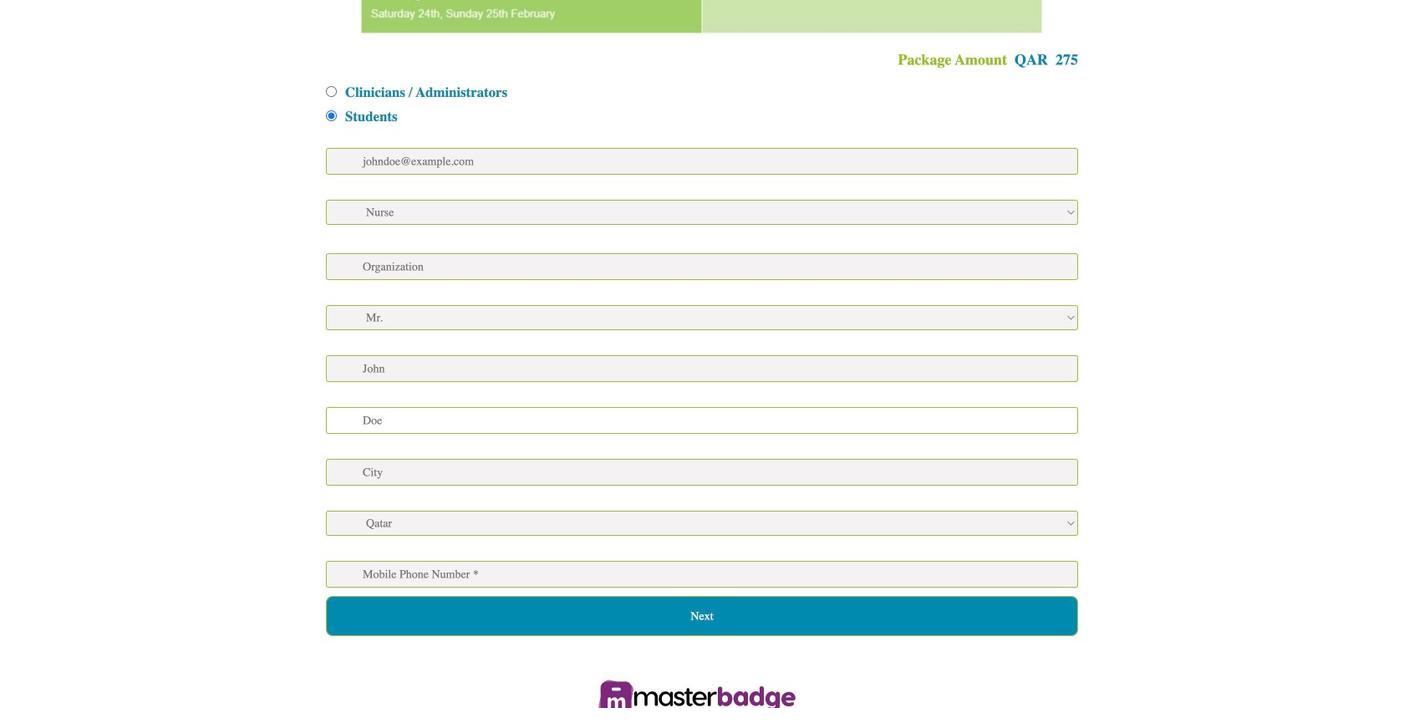Task type: locate. For each thing, give the bounding box(es) containing it.
Last Name * text field
[[326, 407, 1078, 434]]

None submit
[[326, 596, 1078, 636]]

None radio
[[326, 86, 337, 97], [326, 110, 337, 121], [326, 86, 337, 97], [326, 110, 337, 121]]



Task type: describe. For each thing, give the bounding box(es) containing it.
Email * text field
[[326, 148, 1078, 175]]

City  text field
[[326, 459, 1078, 486]]

First Name *  text field
[[326, 355, 1078, 382]]

Organization text field
[[326, 253, 1078, 280]]

Mobile Phone Number * text field
[[326, 561, 1078, 588]]

masterbadge by ibusiness int'l solutions image
[[598, 678, 807, 708]]



